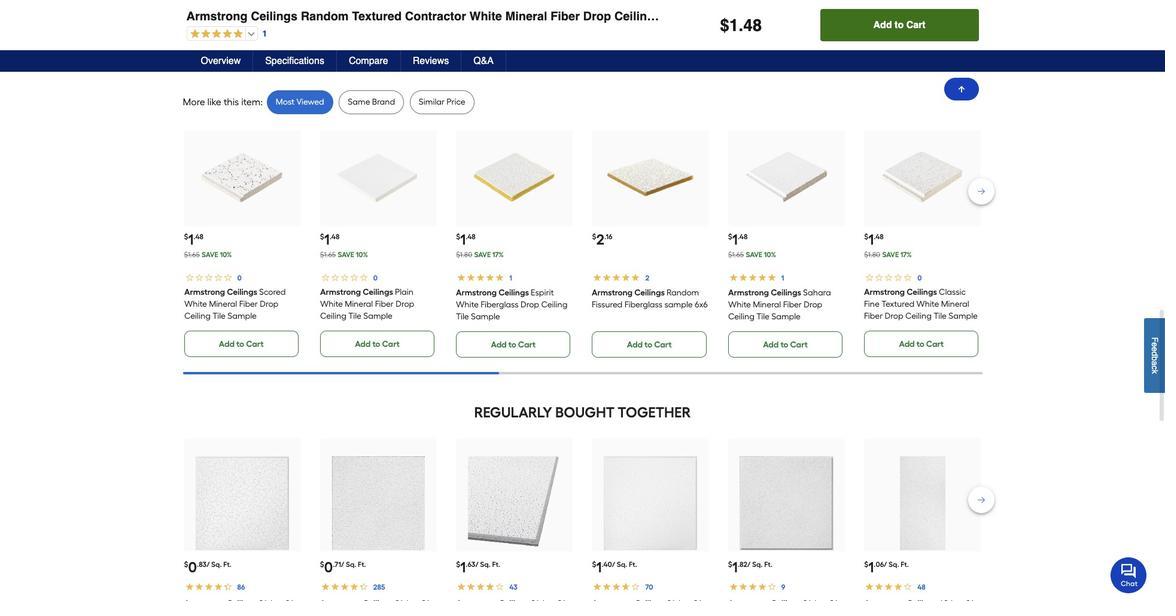 Task type: locate. For each thing, give the bounding box(es) containing it.
to inside 2 list item
[[645, 340, 653, 350]]

viewed
[[259, 54, 287, 64], [297, 97, 324, 107]]

$1.65 save 10% up scored white mineral fiber drop ceiling tile sample on the left of page
[[184, 251, 232, 259]]

$ inside $ 1 .06/ sq. ft.
[[865, 561, 869, 569]]

regularly bought together heading
[[183, 401, 983, 425]]

cart for scored white mineral fiber drop ceiling tile sample
[[246, 339, 264, 349]]

1 $1.80 save 17% from the left
[[456, 251, 504, 259]]

white for scored white mineral fiber drop ceiling tile sample
[[184, 299, 207, 309]]

sq. for $ 1 .63/ sq. ft.
[[480, 561, 491, 569]]

1 0 from the left
[[188, 559, 197, 576]]

1 horizontal spatial random
[[667, 288, 700, 298]]

add
[[874, 20, 893, 31], [219, 339, 235, 349], [355, 339, 371, 349], [900, 339, 915, 349], [491, 340, 507, 350], [627, 340, 643, 350], [764, 340, 779, 350]]

add to cart link
[[184, 331, 299, 357], [320, 331, 435, 357], [865, 331, 979, 357], [456, 331, 571, 358], [592, 331, 707, 358], [729, 331, 843, 358]]

add to cart for plain white mineral fiber drop ceiling tile sample
[[355, 339, 400, 349]]

e up b
[[1151, 347, 1160, 352]]

1 customers from the left
[[198, 54, 239, 64]]

1 horizontal spatial customers
[[314, 54, 356, 64]]

mineral inside plain white mineral fiber drop ceiling tile sample
[[345, 299, 373, 309]]

armstrong ceilings inside 2 list item
[[592, 288, 665, 298]]

save up plain white mineral fiber drop ceiling tile sample
[[338, 251, 355, 259]]

5 save from the left
[[883, 251, 899, 259]]

2 17% from the left
[[901, 251, 912, 259]]

1 horizontal spatial $1.80
[[865, 251, 881, 259]]

3 save from the left
[[475, 251, 491, 259]]

mineral inside "sahara white mineral fiber drop ceiling tile sample"
[[753, 300, 781, 310]]

10% up scored white mineral fiber drop ceiling tile sample on the left of page
[[220, 251, 232, 259]]

q&a
[[474, 56, 494, 66]]

10% up plain white mineral fiber drop ceiling tile sample
[[356, 251, 368, 259]]

white inside scored white mineral fiber drop ceiling tile sample
[[184, 299, 207, 309]]

ceilings for plain white mineral fiber drop ceiling tile sample
[[363, 287, 393, 297]]

10% for scored
[[220, 251, 232, 259]]

drop
[[584, 10, 611, 23], [260, 299, 278, 309], [396, 299, 414, 309], [521, 300, 540, 310], [804, 300, 823, 310], [885, 311, 904, 321]]

10% up "sahara white mineral fiber drop ceiling tile sample"
[[764, 251, 777, 259]]

5 .48 from the left
[[874, 233, 884, 241]]

fiberglass inside random fissured fiberglass sample 6x6
[[625, 300, 663, 310]]

.48
[[194, 233, 204, 241], [330, 233, 340, 241], [466, 233, 476, 241], [738, 233, 748, 241], [874, 233, 884, 241]]

ft. right .40/
[[629, 561, 637, 569]]

add to cart link down plain white mineral fiber drop ceiling tile sample
[[320, 331, 435, 357]]

e up d on the bottom right
[[1151, 343, 1160, 347]]

sahara
[[803, 288, 831, 298]]

cart for sahara white mineral fiber drop ceiling tile sample
[[791, 340, 808, 350]]

3 1 list item from the left
[[456, 130, 573, 358]]

to
[[895, 20, 904, 31], [237, 339, 244, 349], [373, 339, 380, 349], [917, 339, 925, 349], [509, 340, 517, 350], [645, 340, 653, 350], [781, 340, 789, 350]]

:
[[261, 96, 263, 107]]

save for espirit white fiberglass drop ceiling tile sample
[[475, 251, 491, 259]]

6 ft. from the left
[[901, 561, 909, 569]]

1 horizontal spatial 10%
[[356, 251, 368, 259]]

2 10% from the left
[[356, 251, 368, 259]]

ceiling
[[615, 10, 655, 23], [542, 300, 568, 310], [184, 311, 210, 321], [320, 311, 347, 321], [906, 311, 932, 321], [729, 312, 755, 322]]

ceiling inside plain white mineral fiber drop ceiling tile sample
[[320, 311, 347, 321]]

sq. inside $ 1 .06/ sq. ft.
[[889, 561, 900, 569]]

more
[[183, 96, 205, 107]]

mineral for plain white mineral fiber drop ceiling tile sample
[[345, 299, 373, 309]]

1 horizontal spatial 17%
[[901, 251, 912, 259]]

contractor
[[405, 10, 466, 23]]

you
[[516, 10, 546, 27]]

customers also viewed
[[198, 54, 287, 64]]

fiber inside plain white mineral fiber drop ceiling tile sample
[[375, 299, 394, 309]]

armstrong ceilings up fissured
[[592, 288, 665, 298]]

2 fiberglass from the left
[[625, 300, 663, 310]]

sample inside scored white mineral fiber drop ceiling tile sample
[[227, 311, 257, 321]]

bought
[[398, 54, 426, 64]]

$1.80 for classic fine textured white mineral fiber drop ceiling tile sample
[[865, 251, 881, 259]]

4 save from the left
[[746, 251, 763, 259]]

ceilings for random fissured fiberglass sample 6x6
[[635, 288, 665, 298]]

armstrong ceilings 24-in x 24-in random textured contractor white mineral fiber drop ceiling tile (16-pack, 64-sq ft / case) image
[[196, 457, 289, 551]]

fiberglass for 1
[[481, 300, 519, 310]]

sample
[[682, 10, 724, 23], [227, 311, 257, 321], [363, 311, 393, 321], [949, 311, 978, 321], [471, 312, 500, 322], [772, 312, 801, 322]]

1 fiberglass from the left
[[481, 300, 519, 310]]

fiber for sahara white mineral fiber drop ceiling tile sample
[[783, 300, 802, 310]]

add to cart link down "sahara white mineral fiber drop ceiling tile sample"
[[729, 331, 843, 358]]

ceilings left plain
[[363, 287, 393, 297]]

3 $1.65 save 10% from the left
[[729, 251, 777, 259]]

$1.80 save 17%
[[456, 251, 504, 259], [865, 251, 912, 259]]

add inside button
[[874, 20, 893, 31]]

2 $1.80 from the left
[[865, 251, 881, 259]]

1 $1.65 from the left
[[184, 251, 200, 259]]

2 $ 1 .48 from the left
[[320, 231, 340, 248]]

$1.65
[[184, 251, 200, 259], [320, 251, 336, 259], [729, 251, 744, 259]]

3 $1.65 from the left
[[729, 251, 744, 259]]

together
[[618, 404, 691, 421]]

3 .48 from the left
[[466, 233, 476, 241]]

.16
[[605, 233, 613, 241]]

0 horizontal spatial random
[[301, 10, 349, 23]]

0 horizontal spatial 10%
[[220, 251, 232, 259]]

ceilings left the sahara
[[771, 288, 802, 298]]

armstrong ceilings 24-in x 24-in brighton white mineral fiber drop ceiling tile (16-pack, 64-sq ft / case) image
[[604, 457, 698, 551]]

$ inside $ 2 .16
[[592, 233, 597, 241]]

ft. right .82/
[[765, 561, 773, 569]]

to for random fissured fiberglass sample 6x6
[[645, 340, 653, 350]]

textured inside classic fine textured white mineral fiber drop ceiling tile sample
[[882, 299, 915, 309]]

4 ft. from the left
[[629, 561, 637, 569]]

$ 1 .48 for classic fine textured white mineral fiber drop ceiling tile sample
[[865, 231, 884, 248]]

0 horizontal spatial $1.80
[[456, 251, 473, 259]]

textured
[[352, 10, 402, 23], [882, 299, 915, 309]]

0 for $ 0 .71/ sq. ft.
[[324, 559, 333, 576]]

0 horizontal spatial customers
[[198, 54, 239, 64]]

1 sq. from the left
[[211, 561, 222, 569]]

48
[[744, 16, 762, 35]]

to for sahara white mineral fiber drop ceiling tile sample
[[781, 340, 789, 350]]

white inside espirit white fiberglass drop ceiling tile sample
[[456, 300, 479, 310]]

sq. inside $ 1 .63/ sq. ft.
[[480, 561, 491, 569]]

5 $ 1 .48 from the left
[[865, 231, 884, 248]]

fiber inside scored white mineral fiber drop ceiling tile sample
[[239, 299, 258, 309]]

$1.80
[[456, 251, 473, 259], [865, 251, 881, 259]]

customers for customers also viewed
[[198, 54, 239, 64]]

3 10% from the left
[[764, 251, 777, 259]]

same
[[348, 97, 370, 107]]

17% up espirit white fiberglass drop ceiling tile sample
[[493, 251, 504, 259]]

armstrong inside 2 list item
[[592, 288, 633, 298]]

bought
[[556, 404, 615, 421]]

0 horizontal spatial fiberglass
[[481, 300, 519, 310]]

1 horizontal spatial 0
[[324, 559, 333, 576]]

overview button
[[189, 50, 253, 72]]

also right overview
[[241, 54, 257, 64]]

plain white mineral fiber drop ceiling tile sample
[[320, 287, 414, 321]]

.48 for espirit white fiberglass drop ceiling tile sample
[[466, 233, 476, 241]]

add for random fissured fiberglass sample 6x6
[[627, 340, 643, 350]]

$ inside '$ 0 .71/ sq. ft.'
[[320, 561, 324, 569]]

armstrong ceilings plain white mineral fiber drop ceiling tile sample image
[[332, 131, 425, 225]]

armstrong ceilings
[[184, 287, 257, 297], [320, 287, 393, 297], [865, 287, 938, 297], [456, 288, 529, 298], [592, 288, 665, 298], [729, 288, 802, 298]]

$1.65 for scored white mineral fiber drop ceiling tile sample
[[184, 251, 200, 259]]

sq. right .40/
[[617, 561, 628, 569]]

cart inside 2 list item
[[655, 340, 672, 350]]

add to cart link for espirit
[[456, 331, 571, 358]]

add to cart for scored white mineral fiber drop ceiling tile sample
[[219, 339, 264, 349]]

$1.80 for espirit white fiberglass drop ceiling tile sample
[[456, 251, 473, 259]]

save up scored white mineral fiber drop ceiling tile sample on the left of page
[[202, 251, 218, 259]]

price
[[447, 97, 466, 107]]

2 $1.65 from the left
[[320, 251, 336, 259]]

sq. for $ 1 .82/ sq. ft.
[[753, 561, 763, 569]]

similar
[[419, 97, 445, 107]]

1 horizontal spatial $1.65 save 10%
[[320, 251, 368, 259]]

tile
[[658, 10, 678, 23], [212, 311, 225, 321], [349, 311, 361, 321], [934, 311, 947, 321], [456, 312, 469, 322], [757, 312, 770, 322]]

4 $ 1 .48 from the left
[[729, 231, 748, 248]]

classic
[[940, 287, 967, 297]]

armstrong ceilings 24-in x 24-in fine fissured contractor white mineral fiber drop ceiling tile (16-pack, 64-sq ft / case) image
[[468, 457, 562, 551]]

sq. inside '$ 0 .71/ sq. ft.'
[[346, 561, 356, 569]]

sq. right .82/
[[753, 561, 763, 569]]

0 horizontal spatial viewed
[[259, 54, 287, 64]]

.06/
[[874, 561, 888, 569]]

4 .48 from the left
[[738, 233, 748, 241]]

armstrong ceilings classic fine textured white mineral fiber drop ceiling tile sample image
[[876, 131, 970, 225]]

fiber
[[551, 10, 580, 23], [239, 299, 258, 309], [375, 299, 394, 309], [783, 300, 802, 310], [865, 311, 883, 321]]

1 e from the top
[[1151, 343, 1160, 347]]

1 $1.65 save 10% from the left
[[184, 251, 232, 259]]

white inside plain white mineral fiber drop ceiling tile sample
[[320, 299, 343, 309]]

fiberglass
[[481, 300, 519, 310], [625, 300, 663, 310]]

17% up classic fine textured white mineral fiber drop ceiling tile sample
[[901, 251, 912, 259]]

4 1 list item from the left
[[729, 130, 846, 358]]

1 horizontal spatial $1.80 save 17%
[[865, 251, 912, 259]]

random
[[301, 10, 349, 23], [667, 288, 700, 298]]

armstrong for plain white mineral fiber drop ceiling tile sample
[[320, 287, 361, 297]]

0 vertical spatial random
[[301, 10, 349, 23]]

3 ft. from the left
[[492, 561, 501, 569]]

1 vertical spatial random
[[667, 288, 700, 298]]

1
[[730, 16, 739, 35], [263, 29, 267, 38], [188, 231, 194, 248], [324, 231, 330, 248], [461, 231, 466, 248], [733, 231, 738, 248], [869, 231, 874, 248], [461, 559, 466, 576], [597, 559, 602, 576], [733, 559, 738, 576], [869, 559, 874, 576]]

add for sahara white mineral fiber drop ceiling tile sample
[[764, 340, 779, 350]]

2 .48 from the left
[[330, 233, 340, 241]]

ft. inside $ 1 .82/ sq. ft.
[[765, 561, 773, 569]]

textured right fine
[[882, 299, 915, 309]]

add to cart
[[874, 20, 926, 31], [219, 339, 264, 349], [355, 339, 400, 349], [900, 339, 944, 349], [491, 340, 536, 350], [627, 340, 672, 350], [764, 340, 808, 350]]

armstrong ceilings for classic fine textured white mineral fiber drop ceiling tile sample
[[865, 287, 938, 297]]

random up "specifications" button
[[301, 10, 349, 23]]

ft. inside '$ 0 .71/ sq. ft.'
[[358, 561, 366, 569]]

white for plain white mineral fiber drop ceiling tile sample
[[320, 299, 343, 309]]

$1.65 for sahara white mineral fiber drop ceiling tile sample
[[729, 251, 744, 259]]

$1.80 save 17% up fine
[[865, 251, 912, 259]]

e
[[1151, 343, 1160, 347], [1151, 347, 1160, 352]]

2 horizontal spatial $1.65 save 10%
[[729, 251, 777, 259]]

$1.80 save 17% up espirit white fiberglass drop ceiling tile sample
[[456, 251, 504, 259]]

$ 2 .16
[[592, 231, 613, 248]]

sample inside espirit white fiberglass drop ceiling tile sample
[[471, 312, 500, 322]]

k
[[1151, 370, 1160, 375]]

c
[[1151, 366, 1160, 370]]

ft. inside $ 1 .06/ sq. ft.
[[901, 561, 909, 569]]

fiber inside classic fine textured white mineral fiber drop ceiling tile sample
[[865, 311, 883, 321]]

sq. right .63/
[[480, 561, 491, 569]]

reviews
[[413, 56, 449, 66]]

armstrong for espirit white fiberglass drop ceiling tile sample
[[456, 288, 497, 298]]

ft. inside $ 0 .83/ sq. ft.
[[223, 561, 232, 569]]

0 horizontal spatial $1.80 save 17%
[[456, 251, 504, 259]]

fiberglass inside espirit white fiberglass drop ceiling tile sample
[[481, 300, 519, 310]]

drop inside scored white mineral fiber drop ceiling tile sample
[[260, 299, 278, 309]]

add to cart link inside 2 list item
[[592, 331, 707, 358]]

ceilings up sample
[[635, 288, 665, 298]]

ceilings
[[251, 10, 298, 23], [227, 287, 257, 297], [363, 287, 393, 297], [907, 287, 938, 297], [499, 288, 529, 298], [635, 288, 665, 298], [771, 288, 802, 298]]

scored white mineral fiber drop ceiling tile sample
[[184, 287, 286, 321]]

0 horizontal spatial textured
[[352, 10, 402, 23]]

$1.65 save 10% up plain white mineral fiber drop ceiling tile sample
[[320, 251, 368, 259]]

ceiling inside espirit white fiberglass drop ceiling tile sample
[[542, 300, 568, 310]]

0 horizontal spatial 0
[[188, 559, 197, 576]]

customers
[[198, 54, 239, 64], [314, 54, 356, 64]]

$1.65 save 10% for sahara white mineral fiber drop ceiling tile sample
[[729, 251, 777, 259]]

mineral inside scored white mineral fiber drop ceiling tile sample
[[209, 299, 237, 309]]

white inside classic fine textured white mineral fiber drop ceiling tile sample
[[917, 299, 940, 309]]

ft. right .06/ at the right of page
[[901, 561, 909, 569]]

ft. inside $ 1 .63/ sq. ft.
[[492, 561, 501, 569]]

ceilings left scored
[[227, 287, 257, 297]]

5 ft. from the left
[[765, 561, 773, 569]]

1 vertical spatial textured
[[882, 299, 915, 309]]

cart
[[907, 20, 926, 31], [246, 339, 264, 349], [382, 339, 400, 349], [927, 339, 944, 349], [518, 340, 536, 350], [655, 340, 672, 350], [791, 340, 808, 350]]

also
[[582, 10, 619, 27], [241, 54, 257, 64]]

ceilings inside 2 list item
[[635, 288, 665, 298]]

0 horizontal spatial also
[[241, 54, 257, 64]]

textured up ultimately
[[352, 10, 402, 23]]

regularly bought together
[[475, 404, 691, 421]]

3 $ 1 .48 from the left
[[456, 231, 476, 248]]

ceilings left classic
[[907, 287, 938, 297]]

$1.65 save 10% up "sahara white mineral fiber drop ceiling tile sample"
[[729, 251, 777, 259]]

1 save from the left
[[202, 251, 218, 259]]

6 sq. from the left
[[889, 561, 900, 569]]

1 17% from the left
[[493, 251, 504, 259]]

2 customers from the left
[[314, 54, 356, 64]]

random up sample
[[667, 288, 700, 298]]

tile inside "sahara white mineral fiber drop ceiling tile sample"
[[757, 312, 770, 322]]

sq. inside $ 1 .82/ sq. ft.
[[753, 561, 763, 569]]

armstrong ceilings left the sahara
[[729, 288, 802, 298]]

1 10% from the left
[[220, 251, 232, 259]]

customers for customers ultimately bought
[[314, 54, 356, 64]]

drop inside espirit white fiberglass drop ceiling tile sample
[[521, 300, 540, 310]]

ceilings for classic fine textured white mineral fiber drop ceiling tile sample
[[907, 287, 938, 297]]

add to cart link down random fissured fiberglass sample 6x6
[[592, 331, 707, 358]]

$ 1 .48 for scored white mineral fiber drop ceiling tile sample
[[184, 231, 204, 248]]

10%
[[220, 251, 232, 259], [356, 251, 368, 259], [764, 251, 777, 259]]

1 $1.80 from the left
[[456, 251, 473, 259]]

1 horizontal spatial viewed
[[297, 97, 324, 107]]

ft. right .71/
[[358, 561, 366, 569]]

armstrong
[[187, 10, 248, 23], [184, 287, 225, 297], [320, 287, 361, 297], [865, 287, 905, 297], [456, 288, 497, 298], [592, 288, 633, 298], [729, 288, 769, 298]]

add to cart link down espirit white fiberglass drop ceiling tile sample
[[456, 331, 571, 358]]

armstrong ceilings for scored white mineral fiber drop ceiling tile sample
[[184, 287, 257, 297]]

ft. right .63/
[[492, 561, 501, 569]]

sq. inside $ 1 .40/ sq. ft.
[[617, 561, 628, 569]]

white
[[470, 10, 502, 23], [184, 299, 207, 309], [320, 299, 343, 309], [917, 299, 940, 309], [456, 300, 479, 310], [729, 300, 751, 310]]

ceiling inside classic fine textured white mineral fiber drop ceiling tile sample
[[906, 311, 932, 321]]

4 sq. from the left
[[617, 561, 628, 569]]

fine
[[865, 299, 880, 309]]

0
[[188, 559, 197, 576], [324, 559, 333, 576]]

overview
[[201, 56, 241, 66]]

ft. inside $ 1 .40/ sq. ft.
[[629, 561, 637, 569]]

2 $1.65 save 10% from the left
[[320, 251, 368, 259]]

save up classic fine textured white mineral fiber drop ceiling tile sample
[[883, 251, 899, 259]]

save up espirit white fiberglass drop ceiling tile sample
[[475, 251, 491, 259]]

tile inside plain white mineral fiber drop ceiling tile sample
[[349, 311, 361, 321]]

5 sq. from the left
[[753, 561, 763, 569]]

sq. inside $ 0 .83/ sq. ft.
[[211, 561, 222, 569]]

to inside button
[[895, 20, 904, 31]]

fiberglass for 2
[[625, 300, 663, 310]]

save for sahara white mineral fiber drop ceiling tile sample
[[746, 251, 763, 259]]

2 $1.80 save 17% from the left
[[865, 251, 912, 259]]

mineral
[[506, 10, 548, 23], [209, 299, 237, 309], [345, 299, 373, 309], [942, 299, 970, 309], [753, 300, 781, 310]]

add inside 2 list item
[[627, 340, 643, 350]]

ceilings left espirit
[[499, 288, 529, 298]]

2 save from the left
[[338, 251, 355, 259]]

17% for espirit
[[493, 251, 504, 259]]

0 vertical spatial also
[[582, 10, 619, 27]]

armstrong ceilings left scored
[[184, 287, 257, 297]]

white for espirit white fiberglass drop ceiling tile sample
[[456, 300, 479, 310]]

1 horizontal spatial textured
[[882, 299, 915, 309]]

cart for espirit white fiberglass drop ceiling tile sample
[[518, 340, 536, 350]]

q&a button
[[462, 50, 507, 72]]

save up "sahara white mineral fiber drop ceiling tile sample"
[[746, 251, 763, 259]]

2 sq. from the left
[[346, 561, 356, 569]]

1 ft. from the left
[[223, 561, 232, 569]]

sq. right .83/
[[211, 561, 222, 569]]

2 0 from the left
[[324, 559, 333, 576]]

armstrong ceilings 24-in x 24-in textured contractor white mineral fiber drop ceiling tile (16-pack, 64-sq ft / case) image
[[332, 457, 425, 551]]

sq. for $ 1 .40/ sq. ft.
[[617, 561, 628, 569]]

$ 1 .48 for espirit white fiberglass drop ceiling tile sample
[[456, 231, 476, 248]]

$ 0 .83/ sq. ft.
[[184, 559, 232, 576]]

sq. right .06/ at the right of page
[[889, 561, 900, 569]]

2 ft. from the left
[[358, 561, 366, 569]]

armstrong ceilings up fine
[[865, 287, 938, 297]]

armstrong ceilings sahara white mineral fiber drop ceiling tile sample image
[[740, 131, 834, 225]]

also left like
[[582, 10, 619, 27]]

0 horizontal spatial 17%
[[493, 251, 504, 259]]

tile inside classic fine textured white mineral fiber drop ceiling tile sample
[[934, 311, 947, 321]]

ultimately
[[358, 54, 396, 64]]

1 horizontal spatial $1.65
[[320, 251, 336, 259]]

add to cart for classic fine textured white mineral fiber drop ceiling tile sample
[[900, 339, 944, 349]]

1 $ 1 .48 from the left
[[184, 231, 204, 248]]

add to cart for espirit white fiberglass drop ceiling tile sample
[[491, 340, 536, 350]]

add for scored white mineral fiber drop ceiling tile sample
[[219, 339, 235, 349]]

sq. right .71/
[[346, 561, 356, 569]]

1 horizontal spatial fiberglass
[[625, 300, 663, 310]]

ft. for $ 0 .83/ sq. ft.
[[223, 561, 232, 569]]

fiber inside "sahara white mineral fiber drop ceiling tile sample"
[[783, 300, 802, 310]]

ft. for $ 1 .63/ sq. ft.
[[492, 561, 501, 569]]

0 horizontal spatial $1.65
[[184, 251, 200, 259]]

plain
[[395, 287, 414, 297]]

$
[[720, 16, 730, 35], [184, 233, 188, 241], [320, 233, 324, 241], [456, 233, 461, 241], [592, 233, 597, 241], [729, 233, 733, 241], [865, 233, 869, 241], [184, 561, 188, 569], [320, 561, 324, 569], [456, 561, 461, 569], [592, 561, 597, 569], [729, 561, 733, 569], [865, 561, 869, 569]]

$1.80 save 17% for espirit white fiberglass drop ceiling tile sample
[[456, 251, 504, 259]]

2 horizontal spatial 10%
[[764, 251, 777, 259]]

1 list item
[[184, 130, 301, 357], [320, 130, 437, 357], [456, 130, 573, 358], [729, 130, 846, 358], [865, 130, 982, 357]]

0 vertical spatial textured
[[352, 10, 402, 23]]

17%
[[493, 251, 504, 259], [901, 251, 912, 259]]

viewed up :
[[259, 54, 287, 64]]

to for espirit white fiberglass drop ceiling tile sample
[[509, 340, 517, 350]]

armstrong ceilings left espirit
[[456, 288, 529, 298]]

save for scored white mineral fiber drop ceiling tile sample
[[202, 251, 218, 259]]

.71/
[[333, 561, 344, 569]]

white inside "sahara white mineral fiber drop ceiling tile sample"
[[729, 300, 751, 310]]

armstrong ceilings left plain
[[320, 287, 393, 297]]

add to cart link down scored white mineral fiber drop ceiling tile sample on the left of page
[[184, 331, 299, 357]]

viewed right most on the left top of the page
[[297, 97, 324, 107]]

2 horizontal spatial $1.65
[[729, 251, 744, 259]]

0 vertical spatial viewed
[[259, 54, 287, 64]]

3 sq. from the left
[[480, 561, 491, 569]]

add to cart inside 2 list item
[[627, 340, 672, 350]]

1 horizontal spatial also
[[582, 10, 619, 27]]

sample inside "sahara white mineral fiber drop ceiling tile sample"
[[772, 312, 801, 322]]

ft. right .83/
[[223, 561, 232, 569]]

1 .48 from the left
[[194, 233, 204, 241]]

add to cart link down classic fine textured white mineral fiber drop ceiling tile sample
[[865, 331, 979, 357]]

ft. for $ 1 .06/ sq. ft.
[[901, 561, 909, 569]]

$ 1 .48
[[184, 231, 204, 248], [320, 231, 340, 248], [456, 231, 476, 248], [729, 231, 748, 248], [865, 231, 884, 248]]

sq. for $ 0 .83/ sq. ft.
[[211, 561, 222, 569]]

sq. for $ 1 .06/ sq. ft.
[[889, 561, 900, 569]]

0 horizontal spatial $1.65 save 10%
[[184, 251, 232, 259]]



Task type: vqa. For each thing, say whether or not it's contained in the screenshot.
the add to cart related to Random Fissured Fiberglass sample 6x6
yes



Task type: describe. For each thing, give the bounding box(es) containing it.
add to cart link for sahara
[[729, 331, 843, 358]]

specifications button
[[253, 50, 337, 72]]

.48 for scored white mineral fiber drop ceiling tile sample
[[194, 233, 204, 241]]

most
[[276, 97, 295, 107]]

add to cart button
[[821, 9, 979, 41]]

$ 1 .48 for plain white mineral fiber drop ceiling tile sample
[[320, 231, 340, 248]]

ft. for $ 1 .82/ sq. ft.
[[765, 561, 773, 569]]

cart for random fissured fiberglass sample 6x6
[[655, 340, 672, 350]]

$ inside $ 0 .83/ sq. ft.
[[184, 561, 188, 569]]

espirit white fiberglass drop ceiling tile sample
[[456, 288, 568, 322]]

armstrong ceilings for sahara white mineral fiber drop ceiling tile sample
[[729, 288, 802, 298]]

10% for plain
[[356, 251, 368, 259]]

may
[[549, 10, 578, 27]]

1 vertical spatial viewed
[[297, 97, 324, 107]]

mineral inside classic fine textured white mineral fiber drop ceiling tile sample
[[942, 299, 970, 309]]

armstrong ceilings for random fissured fiberglass sample 6x6
[[592, 288, 665, 298]]

f e e d b a c k button
[[1145, 319, 1166, 394]]

5 1 list item from the left
[[865, 130, 982, 357]]

$ 1 .40/ sq. ft.
[[592, 559, 637, 576]]

brand
[[372, 97, 395, 107]]

fiber for scored white mineral fiber drop ceiling tile sample
[[239, 299, 258, 309]]

ft. for $ 1 .40/ sq. ft.
[[629, 561, 637, 569]]

same brand
[[348, 97, 395, 107]]

10% for sahara
[[764, 251, 777, 259]]

a
[[1151, 361, 1160, 366]]

$ inside $ 1 .82/ sq. ft.
[[729, 561, 733, 569]]

to for classic fine textured white mineral fiber drop ceiling tile sample
[[917, 339, 925, 349]]

fiber for plain white mineral fiber drop ceiling tile sample
[[375, 299, 394, 309]]

item
[[241, 96, 261, 107]]

ceiling inside "sahara white mineral fiber drop ceiling tile sample"
[[729, 312, 755, 322]]

cart for plain white mineral fiber drop ceiling tile sample
[[382, 339, 400, 349]]

2
[[597, 231, 605, 248]]

.48 for classic fine textured white mineral fiber drop ceiling tile sample
[[874, 233, 884, 241]]

arrow up image
[[957, 84, 967, 94]]

sq. for $ 0 .71/ sq. ft.
[[346, 561, 356, 569]]

like
[[208, 96, 221, 107]]

scored
[[259, 287, 286, 297]]

f e e d b a c k
[[1151, 338, 1160, 375]]

armstrong for scored white mineral fiber drop ceiling tile sample
[[184, 287, 225, 297]]

like
[[622, 10, 650, 27]]

armstrong ceilings 24-in x 24-in classic fine textured white mineral fiber drop ceiling tile (12-pack, 48-sq ft / case) image
[[740, 457, 834, 551]]

$ 0 .71/ sq. ft.
[[320, 559, 366, 576]]

$ 1 .63/ sq. ft.
[[456, 559, 501, 576]]

armstrong ceilings for espirit white fiberglass drop ceiling tile sample
[[456, 288, 529, 298]]

$ 1 .48 for sahara white mineral fiber drop ceiling tile sample
[[729, 231, 748, 248]]

add for plain white mineral fiber drop ceiling tile sample
[[355, 339, 371, 349]]

b
[[1151, 357, 1160, 361]]

sahara white mineral fiber drop ceiling tile sample
[[729, 288, 831, 322]]

save for plain white mineral fiber drop ceiling tile sample
[[338, 251, 355, 259]]

armstrong ceilings random fissured fiberglass sample 6x6 image
[[604, 131, 698, 225]]

$1.65 save 10% for plain white mineral fiber drop ceiling tile sample
[[320, 251, 368, 259]]

add to cart link for classic
[[865, 331, 979, 357]]

2 1 list item from the left
[[320, 130, 437, 357]]

specifications
[[265, 56, 324, 66]]

add to cart for sahara white mineral fiber drop ceiling tile sample
[[764, 340, 808, 350]]

fissured
[[592, 300, 623, 310]]

$1.80 save 17% for classic fine textured white mineral fiber drop ceiling tile sample
[[865, 251, 912, 259]]

ceilings up specifications
[[251, 10, 298, 23]]

.83/
[[197, 561, 210, 569]]

to for plain white mineral fiber drop ceiling tile sample
[[373, 339, 380, 349]]

add to cart link for plain
[[320, 331, 435, 357]]

1 vertical spatial also
[[241, 54, 257, 64]]

more like this item :
[[183, 96, 263, 107]]

1 1 list item from the left
[[184, 130, 301, 357]]

similar price
[[419, 97, 466, 107]]

add to cart link for scored
[[184, 331, 299, 357]]

mineral for sahara white mineral fiber drop ceiling tile sample
[[753, 300, 781, 310]]

espirit
[[531, 288, 554, 298]]

reviews button
[[401, 50, 462, 72]]

add to cart for random fissured fiberglass sample 6x6
[[627, 340, 672, 350]]

6x6
[[695, 300, 708, 310]]

armstrong ceilings 48-in x 24-in impression white mineral fiber drop ceiling tile (8-pack, 64-sq ft / case) image
[[876, 457, 970, 551]]

$ 1 .06/ sq. ft.
[[865, 559, 909, 576]]

$1.65 for plain white mineral fiber drop ceiling tile sample
[[320, 251, 336, 259]]

chat invite button image
[[1111, 557, 1148, 594]]

$ 1 .82/ sq. ft.
[[729, 559, 773, 576]]

f
[[1151, 338, 1160, 343]]

0 for $ 0 .83/ sq. ft.
[[188, 559, 197, 576]]

.48 for sahara white mineral fiber drop ceiling tile sample
[[738, 233, 748, 241]]

$ inside $ 1 .40/ sq. ft.
[[592, 561, 597, 569]]

armstrong for random fissured fiberglass sample 6x6
[[592, 288, 633, 298]]

armstrong ceilings for plain white mineral fiber drop ceiling tile sample
[[320, 287, 393, 297]]

tile inside scored white mineral fiber drop ceiling tile sample
[[212, 311, 225, 321]]

tile inside espirit white fiberglass drop ceiling tile sample
[[456, 312, 469, 322]]

.63/
[[466, 561, 479, 569]]

.48 for plain white mineral fiber drop ceiling tile sample
[[330, 233, 340, 241]]

add for classic fine textured white mineral fiber drop ceiling tile sample
[[900, 339, 915, 349]]

armstrong for sahara white mineral fiber drop ceiling tile sample
[[729, 288, 769, 298]]

drop inside plain white mineral fiber drop ceiling tile sample
[[396, 299, 414, 309]]

compare
[[349, 56, 388, 66]]

customers ultimately bought
[[314, 54, 426, 64]]

armstrong for classic fine textured white mineral fiber drop ceiling tile sample
[[865, 287, 905, 297]]

2 e from the top
[[1151, 347, 1160, 352]]

armstrong ceilings espirit white fiberglass drop ceiling tile sample image
[[468, 131, 562, 225]]

random fissured fiberglass sample 6x6
[[592, 288, 708, 310]]

$1.65 save 10% for scored white mineral fiber drop ceiling tile sample
[[184, 251, 232, 259]]

random inside random fissured fiberglass sample 6x6
[[667, 288, 700, 298]]

add to cart inside button
[[874, 20, 926, 31]]

you may also like
[[516, 10, 650, 27]]

ft. for $ 0 .71/ sq. ft.
[[358, 561, 366, 569]]

5 stars image
[[187, 29, 243, 40]]

ceilings for espirit white fiberglass drop ceiling tile sample
[[499, 288, 529, 298]]

armstrong ceilings scored white mineral fiber drop ceiling tile sample image
[[196, 131, 289, 225]]

drop inside classic fine textured white mineral fiber drop ceiling tile sample
[[885, 311, 904, 321]]

2 list item
[[592, 130, 709, 358]]

.82/
[[738, 561, 751, 569]]

$ 1 . 48
[[720, 16, 762, 35]]

sample inside classic fine textured white mineral fiber drop ceiling tile sample
[[949, 311, 978, 321]]

ceilings for sahara white mineral fiber drop ceiling tile sample
[[771, 288, 802, 298]]

compare button
[[337, 50, 401, 72]]

classic fine textured white mineral fiber drop ceiling tile sample
[[865, 287, 978, 321]]

.40/
[[602, 561, 616, 569]]

sample inside plain white mineral fiber drop ceiling tile sample
[[363, 311, 393, 321]]

cart inside button
[[907, 20, 926, 31]]

to for scored white mineral fiber drop ceiling tile sample
[[237, 339, 244, 349]]

17% for classic
[[901, 251, 912, 259]]

drop inside "sahara white mineral fiber drop ceiling tile sample"
[[804, 300, 823, 310]]

save for classic fine textured white mineral fiber drop ceiling tile sample
[[883, 251, 899, 259]]

ceilings for scored white mineral fiber drop ceiling tile sample
[[227, 287, 257, 297]]

sample
[[665, 300, 693, 310]]

regularly
[[475, 404, 553, 421]]

d
[[1151, 352, 1160, 357]]

this
[[224, 96, 239, 107]]

$ inside $ 1 .63/ sq. ft.
[[456, 561, 461, 569]]

most viewed
[[276, 97, 324, 107]]

add for espirit white fiberglass drop ceiling tile sample
[[491, 340, 507, 350]]

armstrong ceilings random textured contractor white mineral fiber drop ceiling tile sample
[[187, 10, 724, 23]]

mineral for scored white mineral fiber drop ceiling tile sample
[[209, 299, 237, 309]]

ceiling inside scored white mineral fiber drop ceiling tile sample
[[184, 311, 210, 321]]

cart for classic fine textured white mineral fiber drop ceiling tile sample
[[927, 339, 944, 349]]

.
[[739, 16, 744, 35]]

add to cart link for random
[[592, 331, 707, 358]]



